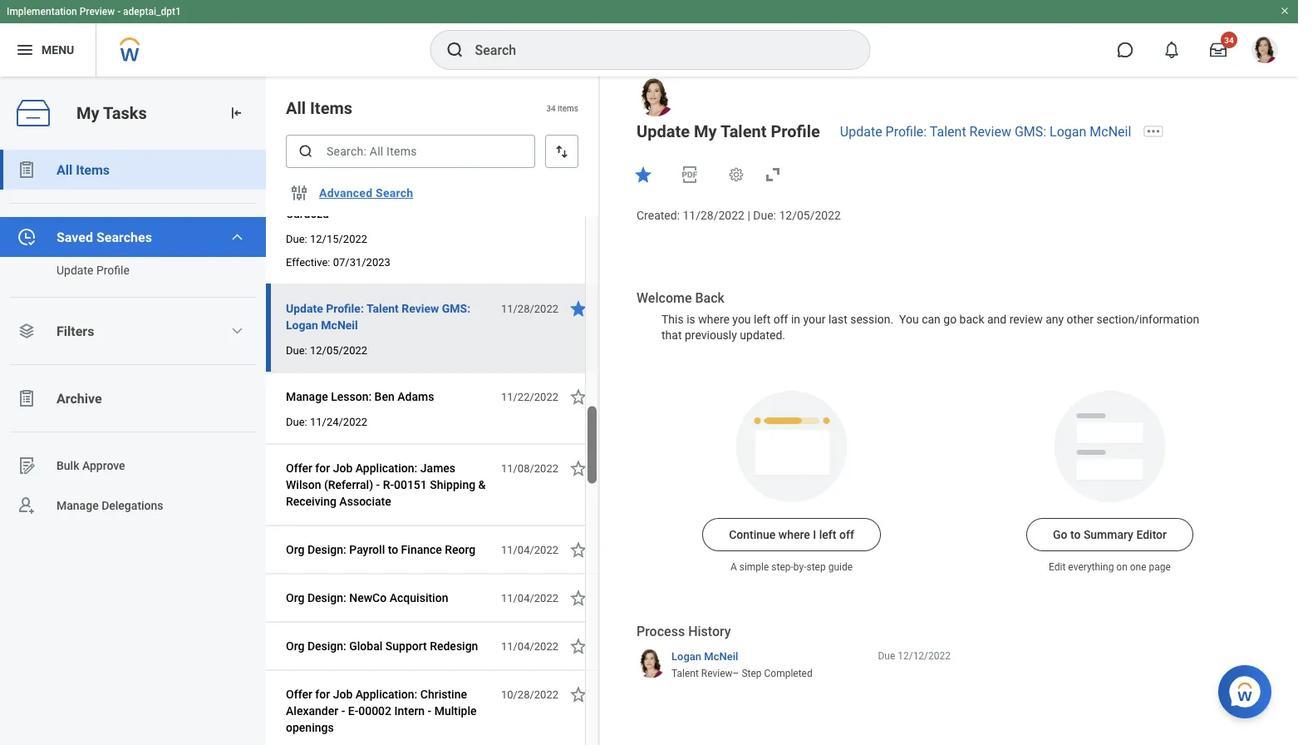 Task type: vqa. For each thing, say whether or not it's contained in the screenshot.


Task type: describe. For each thing, give the bounding box(es) containing it.
clipboard image
[[17, 388, 37, 408]]

section/information
[[1097, 312, 1200, 326]]

job for ‎-
[[333, 687, 353, 701]]

offer for job application: james wilson (referral) ‎- r-00151 shipping & receiving associate
[[286, 461, 486, 508]]

due: right |
[[754, 209, 777, 222]]

all items button
[[0, 150, 266, 190]]

manager evaluation: mid year: maria cardoza
[[286, 190, 477, 220]]

finance
[[401, 543, 442, 556]]

mcneil inside process history region
[[705, 650, 739, 662]]

application: for r-
[[356, 461, 418, 475]]

a simple step-by-step guide
[[731, 561, 853, 573]]

1 horizontal spatial 11/28/2022
[[683, 209, 745, 222]]

user plus image
[[17, 496, 37, 516]]

clipboard image
[[17, 160, 37, 180]]

0 vertical spatial gms:
[[1015, 123, 1047, 139]]

bulk approve link
[[0, 446, 266, 486]]

ben
[[375, 390, 395, 403]]

tasks
[[103, 103, 147, 123]]

back
[[696, 290, 725, 305]]

0 vertical spatial review
[[970, 123, 1012, 139]]

for for alexander
[[315, 687, 330, 701]]

update inside update profile button
[[57, 263, 93, 277]]

approve
[[82, 459, 125, 472]]

session.
[[851, 312, 894, 326]]

your
[[804, 312, 826, 326]]

edit everything on one page
[[1049, 561, 1172, 573]]

update inside 'update profile: talent review gms: logan mcneil' button
[[286, 301, 323, 315]]

newco
[[349, 591, 387, 605]]

history
[[689, 624, 731, 639]]

offer for offer for job application: christine alexander ‎- e-00002 intern - multiple openings
[[286, 687, 313, 701]]

reorg
[[445, 543, 476, 556]]

receiving
[[286, 494, 337, 508]]

a
[[731, 561, 737, 573]]

that previously
[[662, 328, 737, 342]]

org design: payroll to finance reorg
[[286, 543, 476, 556]]

year:
[[418, 190, 444, 204]]

notifications large image
[[1164, 42, 1181, 58]]

34 items
[[547, 103, 579, 113]]

Search Workday  search field
[[475, 32, 836, 68]]

org design: newco acquisition
[[286, 591, 449, 605]]

1 horizontal spatial update profile: talent review gms: logan mcneil
[[841, 123, 1132, 139]]

org for org design: newco acquisition
[[286, 591, 305, 605]]

associate
[[340, 494, 391, 508]]

intern
[[395, 704, 425, 718]]

summary
[[1084, 528, 1134, 541]]

e-
[[348, 704, 359, 718]]

edit
[[1049, 561, 1066, 573]]

0 vertical spatial 12/05/2022
[[780, 209, 841, 222]]

shipping
[[430, 478, 476, 491]]

manage delegations
[[57, 499, 163, 512]]

go
[[1054, 528, 1068, 541]]

1 star image from the top
[[569, 387, 589, 407]]

back
[[960, 312, 985, 326]]

go to summary editor
[[1054, 528, 1168, 541]]

multiple
[[435, 704, 477, 718]]

global
[[349, 639, 383, 653]]

openings
[[286, 721, 334, 734]]

&
[[479, 478, 486, 491]]

11/24/2022
[[310, 415, 368, 428]]

filters
[[57, 323, 94, 339]]

offer for job application: christine alexander ‎- e-00002 intern - multiple openings button
[[286, 684, 492, 738]]

list containing all items
[[0, 150, 266, 526]]

application: for 00002
[[356, 687, 418, 701]]

star image for offer for job application: christine alexander ‎- e-00002 intern - multiple openings
[[569, 684, 589, 704]]

employee's photo (logan mcneil) image
[[637, 78, 675, 116]]

lesson:
[[331, 390, 372, 403]]

mid
[[395, 190, 415, 204]]

0 vertical spatial logan
[[1050, 123, 1087, 139]]

wilson
[[286, 478, 321, 491]]

go to summary editor button
[[1027, 518, 1194, 551]]

0 vertical spatial mcneil
[[1090, 123, 1132, 139]]

saved searches
[[57, 229, 152, 245]]

can go
[[922, 312, 957, 326]]

clock check image
[[17, 227, 37, 247]]

redesign
[[430, 639, 478, 653]]

advanced search button
[[313, 176, 420, 210]]

where inside welcome back this is where you left off in your last session.  you can go back and review any other section/information that previously updated.
[[699, 312, 730, 326]]

maria
[[447, 190, 477, 204]]

left inside button
[[820, 528, 837, 541]]

menu
[[42, 43, 74, 57]]

welcome
[[637, 290, 692, 305]]

2 11/04/2022 from the top
[[501, 592, 559, 604]]

my tasks element
[[0, 77, 266, 745]]

talent inside process history region
[[672, 668, 699, 679]]

adams
[[398, 390, 434, 403]]

any
[[1046, 312, 1064, 326]]

34 for 34
[[1225, 35, 1235, 45]]

implementation preview -   adeptai_dpt1
[[7, 6, 181, 17]]

where inside button
[[779, 528, 811, 541]]

manage lesson: ben adams button
[[286, 387, 441, 407]]

payroll
[[349, 543, 385, 556]]

due: for due: 12/15/2022
[[286, 232, 307, 245]]

- inside offer for job application: christine alexander ‎- e-00002 intern - multiple openings
[[428, 704, 432, 718]]

to inside org design: payroll to finance reorg button
[[388, 543, 398, 556]]

profile: inside 'update profile: talent review gms: logan mcneil' button
[[326, 301, 364, 315]]

34 button
[[1201, 32, 1238, 68]]

due: for due: 12/05/2022
[[286, 344, 307, 356]]

chevron down image
[[231, 324, 244, 338]]

continue where i left off button
[[703, 518, 881, 551]]

view printable version (pdf) image
[[680, 165, 700, 185]]

due 12/12/2022
[[878, 650, 951, 661]]

simple
[[740, 561, 769, 573]]

advanced search
[[319, 186, 414, 200]]

left inside welcome back this is where you left off in your last session.  you can go back and review any other section/information that previously updated.
[[754, 312, 771, 326]]

0 horizontal spatial my
[[77, 103, 99, 123]]

update profile: talent review gms: logan mcneil button
[[286, 299, 492, 335]]

|
[[748, 209, 751, 222]]

1 horizontal spatial my
[[694, 121, 717, 141]]

all items inside item list element
[[286, 98, 353, 118]]

archive
[[57, 390, 102, 406]]

(referral)
[[324, 478, 373, 491]]

sort image
[[554, 143, 570, 160]]



Task type: locate. For each thing, give the bounding box(es) containing it.
r-
[[383, 478, 394, 491]]

profile
[[771, 121, 821, 141], [96, 263, 130, 277]]

update profile: talent review gms: logan mcneil inside button
[[286, 301, 471, 332]]

due:
[[754, 209, 777, 222], [286, 232, 307, 245], [286, 344, 307, 356], [286, 415, 307, 428]]

inbox large image
[[1211, 42, 1227, 58]]

job
[[333, 461, 353, 475], [333, 687, 353, 701]]

1 vertical spatial mcneil
[[321, 318, 358, 332]]

due: up effective:
[[286, 232, 307, 245]]

34 for 34 items
[[547, 103, 556, 113]]

1 vertical spatial job
[[333, 687, 353, 701]]

0 horizontal spatial left
[[754, 312, 771, 326]]

update profile: talent review gms: logan mcneil link
[[841, 123, 1132, 139]]

1 vertical spatial offer
[[286, 687, 313, 701]]

1 vertical spatial profile:
[[326, 301, 364, 315]]

2 for from the top
[[315, 687, 330, 701]]

step
[[807, 561, 826, 573]]

fullscreen image
[[763, 165, 783, 185]]

0 horizontal spatial where
[[699, 312, 730, 326]]

12/05/2022 inside item list element
[[310, 344, 368, 356]]

1 vertical spatial profile
[[96, 263, 130, 277]]

org for org design: payroll to finance reorg
[[286, 543, 305, 556]]

for inside "offer for job application: james wilson (referral) ‎- r-00151 shipping & receiving associate"
[[315, 461, 330, 475]]

1 org from the top
[[286, 543, 305, 556]]

all items right clipboard image
[[57, 162, 110, 178]]

delegations
[[102, 499, 163, 512]]

offer inside "offer for job application: james wilson (referral) ‎- r-00151 shipping & receiving associate"
[[286, 461, 313, 475]]

due: left 11/24/2022
[[286, 415, 307, 428]]

org up alexander
[[286, 639, 305, 653]]

0 vertical spatial items
[[310, 98, 353, 118]]

0 horizontal spatial 12/05/2022
[[310, 344, 368, 356]]

profile inside button
[[96, 263, 130, 277]]

preview
[[80, 6, 115, 17]]

1 horizontal spatial to
[[1071, 528, 1081, 541]]

12/12/2022
[[898, 650, 951, 661]]

0 vertical spatial all
[[286, 98, 306, 118]]

manage
[[286, 390, 328, 403], [57, 499, 99, 512]]

2 horizontal spatial logan
[[1050, 123, 1087, 139]]

effective:
[[286, 256, 331, 268]]

1 vertical spatial logan
[[286, 318, 318, 332]]

i
[[814, 528, 817, 541]]

1 vertical spatial for
[[315, 687, 330, 701]]

34 inside item list element
[[547, 103, 556, 113]]

1 vertical spatial 11/28/2022
[[501, 302, 559, 315]]

1 vertical spatial off
[[840, 528, 855, 541]]

all items inside 'button'
[[57, 162, 110, 178]]

0 horizontal spatial gms:
[[442, 301, 471, 315]]

last
[[829, 312, 848, 326]]

0 horizontal spatial 11/28/2022
[[501, 302, 559, 315]]

1 horizontal spatial 34
[[1225, 35, 1235, 45]]

design: inside org design: global support redesign button
[[308, 639, 347, 653]]

1 horizontal spatial profile
[[771, 121, 821, 141]]

all up search icon on the left
[[286, 98, 306, 118]]

1 horizontal spatial off
[[840, 528, 855, 541]]

12/05/2022 down fullscreen image
[[780, 209, 841, 222]]

0 horizontal spatial 34
[[547, 103, 556, 113]]

my up view printable version (pdf) image
[[694, 121, 717, 141]]

for inside offer for job application: christine alexander ‎- e-00002 intern - multiple openings
[[315, 687, 330, 701]]

logan inside process history region
[[672, 650, 702, 662]]

1 vertical spatial ‎-
[[341, 704, 345, 718]]

1 vertical spatial -
[[428, 704, 432, 718]]

for for wilson
[[315, 461, 330, 475]]

offer for job application: christine alexander ‎- e-00002 intern - multiple openings
[[286, 687, 477, 734]]

0 horizontal spatial mcneil
[[321, 318, 358, 332]]

left up updated.
[[754, 312, 771, 326]]

mcneil
[[1090, 123, 1132, 139], [321, 318, 358, 332], [705, 650, 739, 662]]

1 horizontal spatial 12/05/2022
[[780, 209, 841, 222]]

where left 'i'
[[779, 528, 811, 541]]

page
[[1150, 561, 1172, 573]]

2 vertical spatial 11/04/2022
[[501, 640, 559, 652]]

due: 11/24/2022
[[286, 415, 368, 428]]

1 horizontal spatial where
[[779, 528, 811, 541]]

one
[[1131, 561, 1147, 573]]

off left the in
[[774, 312, 789, 326]]

design: inside org design: newco acquisition button
[[308, 591, 347, 605]]

org design: global support redesign
[[286, 639, 478, 653]]

manage inside "link"
[[57, 499, 99, 512]]

0 vertical spatial offer
[[286, 461, 313, 475]]

org left newco
[[286, 591, 305, 605]]

1 vertical spatial org
[[286, 591, 305, 605]]

application: up the 00002
[[356, 687, 418, 701]]

0 vertical spatial for
[[315, 461, 330, 475]]

0 vertical spatial 11/04/2022
[[501, 543, 559, 556]]

1 horizontal spatial logan
[[672, 650, 702, 662]]

0 vertical spatial -
[[117, 6, 121, 17]]

job for (referral)
[[333, 461, 353, 475]]

search
[[376, 186, 414, 200]]

design: left payroll
[[308, 543, 347, 556]]

job inside offer for job application: christine alexander ‎- e-00002 intern - multiple openings
[[333, 687, 353, 701]]

0 vertical spatial update profile: talent review gms: logan mcneil
[[841, 123, 1132, 139]]

- inside menu banner
[[117, 6, 121, 17]]

1 horizontal spatial items
[[310, 98, 353, 118]]

0 horizontal spatial manage
[[57, 499, 99, 512]]

2 application: from the top
[[356, 687, 418, 701]]

2 vertical spatial logan
[[672, 650, 702, 662]]

job inside "offer for job application: james wilson (referral) ‎- r-00151 shipping & receiving associate"
[[333, 461, 353, 475]]

my left tasks
[[77, 103, 99, 123]]

all
[[286, 98, 306, 118], [57, 162, 73, 178]]

1 vertical spatial manage
[[57, 499, 99, 512]]

to right go
[[1071, 528, 1081, 541]]

support
[[386, 639, 427, 653]]

1 offer from the top
[[286, 461, 313, 475]]

1 vertical spatial update profile: talent review gms: logan mcneil
[[286, 301, 471, 332]]

1 horizontal spatial all items
[[286, 98, 353, 118]]

0 horizontal spatial off
[[774, 312, 789, 326]]

1 vertical spatial to
[[388, 543, 398, 556]]

1 horizontal spatial gms:
[[1015, 123, 1047, 139]]

2 offer from the top
[[286, 687, 313, 701]]

logan mcneil
[[672, 650, 739, 662]]

gms: inside button
[[442, 301, 471, 315]]

4 star image from the top
[[569, 684, 589, 704]]

org design: payroll to finance reorg button
[[286, 540, 483, 560]]

my tasks
[[77, 103, 147, 123]]

star image for offer for job application: james wilson (referral) ‎- r-00151 shipping & receiving associate
[[569, 458, 589, 478]]

‎- left r-
[[376, 478, 380, 491]]

in
[[792, 312, 801, 326]]

completed
[[765, 668, 813, 679]]

editor
[[1137, 528, 1168, 541]]

off inside welcome back this is where you left off in your last session.  you can go back and review any other section/information that previously updated.
[[774, 312, 789, 326]]

process history region
[[637, 623, 951, 731]]

2 vertical spatial review
[[702, 668, 733, 679]]

1 vertical spatial 12/05/2022
[[310, 344, 368, 356]]

34 inside button
[[1225, 35, 1235, 45]]

1 horizontal spatial profile:
[[886, 123, 927, 139]]

design: for global
[[308, 639, 347, 653]]

due: for due: 11/24/2022
[[286, 415, 307, 428]]

3 org from the top
[[286, 639, 305, 653]]

‎- inside "offer for job application: james wilson (referral) ‎- r-00151 shipping & receiving associate"
[[376, 478, 380, 491]]

34 left 'items' in the left of the page
[[547, 103, 556, 113]]

1 11/04/2022 from the top
[[501, 543, 559, 556]]

items
[[310, 98, 353, 118], [76, 162, 110, 178]]

acquisition
[[390, 591, 449, 605]]

10/28/2022
[[501, 688, 559, 701]]

0 vertical spatial profile
[[771, 121, 821, 141]]

3 11/04/2022 from the top
[[501, 640, 559, 652]]

update profile: talent review gms: logan mcneil
[[841, 123, 1132, 139], [286, 301, 471, 332]]

manage up due: 11/24/2022
[[286, 390, 328, 403]]

items down "my tasks"
[[76, 162, 110, 178]]

0 horizontal spatial ‎-
[[341, 704, 345, 718]]

12/15/2022
[[310, 232, 368, 245]]

1 vertical spatial all
[[57, 162, 73, 178]]

you
[[733, 312, 751, 326]]

manage for manage lesson: ben adams
[[286, 390, 328, 403]]

update profile button
[[0, 257, 249, 284]]

0 horizontal spatial items
[[76, 162, 110, 178]]

offer up wilson
[[286, 461, 313, 475]]

00151
[[394, 478, 427, 491]]

0 vertical spatial application:
[[356, 461, 418, 475]]

0 vertical spatial 34
[[1225, 35, 1235, 45]]

on
[[1117, 561, 1128, 573]]

profile down saved searches
[[96, 263, 130, 277]]

0 horizontal spatial profile
[[96, 263, 130, 277]]

- right intern
[[428, 704, 432, 718]]

design: for newco
[[308, 591, 347, 605]]

11/28/2022
[[683, 209, 745, 222], [501, 302, 559, 315]]

1 application: from the top
[[356, 461, 418, 475]]

design: for payroll
[[308, 543, 347, 556]]

job up the e-
[[333, 687, 353, 701]]

review inside process history region
[[702, 668, 733, 679]]

saved searches button
[[0, 217, 266, 257]]

items inside 'button'
[[76, 162, 110, 178]]

all right clipboard image
[[57, 162, 73, 178]]

2 star image from the top
[[569, 458, 589, 478]]

logan inside item list element
[[286, 318, 318, 332]]

item list element
[[266, 77, 600, 745]]

2 horizontal spatial mcneil
[[1090, 123, 1132, 139]]

profile logan mcneil image
[[1252, 37, 1279, 67]]

continue where i left off
[[729, 528, 855, 541]]

mcneil inside item list element
[[321, 318, 358, 332]]

org inside button
[[286, 591, 305, 605]]

manage down bulk
[[57, 499, 99, 512]]

org for org design: global support redesign
[[286, 639, 305, 653]]

0 vertical spatial to
[[1071, 528, 1081, 541]]

gear image
[[728, 166, 745, 183]]

talent inside button
[[367, 301, 399, 315]]

1 horizontal spatial review
[[702, 668, 733, 679]]

star image
[[634, 165, 654, 185], [569, 299, 589, 318], [569, 540, 589, 560], [569, 636, 589, 656]]

11/28/2022 inside item list element
[[501, 302, 559, 315]]

perspective image
[[17, 321, 37, 341]]

‎- inside offer for job application: christine alexander ‎- e-00002 intern - multiple openings
[[341, 704, 345, 718]]

filters button
[[0, 311, 266, 351]]

1 design: from the top
[[308, 543, 347, 556]]

and review
[[988, 312, 1043, 326]]

star image for org design: newco acquisition
[[569, 588, 589, 608]]

0 vertical spatial 11/28/2022
[[683, 209, 745, 222]]

–
[[733, 668, 740, 679]]

off right 'i'
[[840, 528, 855, 541]]

talent review – step completed
[[672, 668, 813, 679]]

0 vertical spatial job
[[333, 461, 353, 475]]

offer for offer for job application: james wilson (referral) ‎- r-00151 shipping & receiving associate
[[286, 461, 313, 475]]

2 vertical spatial mcneil
[[705, 650, 739, 662]]

transformation import image
[[228, 105, 244, 121]]

list
[[0, 150, 266, 526]]

review inside update profile: talent review gms: logan mcneil
[[402, 301, 439, 315]]

Search: All Items text field
[[286, 135, 536, 168]]

james
[[421, 461, 456, 475]]

left
[[754, 312, 771, 326], [820, 528, 837, 541]]

this
[[662, 312, 684, 326]]

0 vertical spatial where
[[699, 312, 730, 326]]

2 design: from the top
[[308, 591, 347, 605]]

0 vertical spatial design:
[[308, 543, 347, 556]]

for up alexander
[[315, 687, 330, 701]]

manage inside button
[[286, 390, 328, 403]]

cardoza
[[286, 207, 329, 220]]

0 horizontal spatial logan
[[286, 318, 318, 332]]

star image
[[569, 387, 589, 407], [569, 458, 589, 478], [569, 588, 589, 608], [569, 684, 589, 704]]

34 left profile logan mcneil image
[[1225, 35, 1235, 45]]

configure image
[[289, 183, 309, 203]]

1 horizontal spatial left
[[820, 528, 837, 541]]

to inside go to summary editor button
[[1071, 528, 1081, 541]]

1 vertical spatial gms:
[[442, 301, 471, 315]]

2 horizontal spatial review
[[970, 123, 1012, 139]]

1 vertical spatial items
[[76, 162, 110, 178]]

‎- left the e-
[[341, 704, 345, 718]]

11/22/2022
[[501, 390, 559, 403]]

0 vertical spatial profile:
[[886, 123, 927, 139]]

2 vertical spatial org
[[286, 639, 305, 653]]

0 vertical spatial left
[[754, 312, 771, 326]]

application: up r-
[[356, 461, 418, 475]]

org down receiving
[[286, 543, 305, 556]]

job up (referral)
[[333, 461, 353, 475]]

advanced
[[319, 186, 373, 200]]

is
[[687, 312, 696, 326]]

profile up fullscreen image
[[771, 121, 821, 141]]

0 vertical spatial ‎-
[[376, 478, 380, 491]]

due: 12/05/2022
[[286, 344, 368, 356]]

search image
[[298, 143, 314, 160]]

where down back
[[699, 312, 730, 326]]

all inside item list element
[[286, 98, 306, 118]]

all inside 'button'
[[57, 162, 73, 178]]

1 vertical spatial 34
[[547, 103, 556, 113]]

- right preview
[[117, 6, 121, 17]]

0 horizontal spatial update profile: talent review gms: logan mcneil
[[286, 301, 471, 332]]

0 vertical spatial manage
[[286, 390, 328, 403]]

34
[[1225, 35, 1235, 45], [547, 103, 556, 113]]

0 horizontal spatial all
[[57, 162, 73, 178]]

1 vertical spatial review
[[402, 301, 439, 315]]

menu banner
[[0, 0, 1299, 77]]

1 vertical spatial 11/04/2022
[[501, 592, 559, 604]]

christine
[[421, 687, 467, 701]]

1 for from the top
[[315, 461, 330, 475]]

all items up search icon on the left
[[286, 98, 353, 118]]

1 horizontal spatial -
[[428, 704, 432, 718]]

other
[[1067, 312, 1094, 326]]

saved
[[57, 229, 93, 245]]

11/04/2022 for redesign
[[501, 640, 559, 652]]

1 vertical spatial all items
[[57, 162, 110, 178]]

manage for manage delegations
[[57, 499, 99, 512]]

close environment banner image
[[1281, 6, 1291, 16]]

3 star image from the top
[[569, 588, 589, 608]]

org
[[286, 543, 305, 556], [286, 591, 305, 605], [286, 639, 305, 653]]

12/05/2022 up lesson:
[[310, 344, 368, 356]]

11/04/2022
[[501, 543, 559, 556], [501, 592, 559, 604], [501, 640, 559, 652]]

bulk approve
[[57, 459, 125, 472]]

1 vertical spatial design:
[[308, 591, 347, 605]]

2 job from the top
[[333, 687, 353, 701]]

due: up due: 11/24/2022
[[286, 344, 307, 356]]

step
[[742, 668, 762, 679]]

justify image
[[15, 40, 35, 60]]

manage delegations link
[[0, 486, 266, 526]]

logan
[[1050, 123, 1087, 139], [286, 318, 318, 332], [672, 650, 702, 662]]

1 vertical spatial application:
[[356, 687, 418, 701]]

profile:
[[886, 123, 927, 139], [326, 301, 364, 315]]

manager
[[286, 190, 332, 204]]

items up search icon on the left
[[310, 98, 353, 118]]

offer up alexander
[[286, 687, 313, 701]]

bulk
[[57, 459, 79, 472]]

off inside button
[[840, 528, 855, 541]]

offer inside offer for job application: christine alexander ‎- e-00002 intern - multiple openings
[[286, 687, 313, 701]]

update
[[637, 121, 690, 141], [841, 123, 883, 139], [57, 263, 93, 277], [286, 301, 323, 315]]

guide
[[829, 561, 853, 573]]

left right 'i'
[[820, 528, 837, 541]]

org design: newco acquisition button
[[286, 588, 455, 608]]

application: inside "offer for job application: james wilson (referral) ‎- r-00151 shipping & receiving associate"
[[356, 461, 418, 475]]

offer for job application: james wilson (referral) ‎- r-00151 shipping & receiving associate button
[[286, 458, 492, 511]]

0 vertical spatial all items
[[286, 98, 353, 118]]

0 horizontal spatial profile:
[[326, 301, 364, 315]]

2 org from the top
[[286, 591, 305, 605]]

1 vertical spatial where
[[779, 528, 811, 541]]

manager evaluation: mid year: maria cardoza button
[[286, 187, 492, 224]]

0 vertical spatial org
[[286, 543, 305, 556]]

to right payroll
[[388, 543, 398, 556]]

1 horizontal spatial ‎-
[[376, 478, 380, 491]]

design: left newco
[[308, 591, 347, 605]]

chevron down image
[[231, 230, 244, 244]]

3 design: from the top
[[308, 639, 347, 653]]

application: inside offer for job application: christine alexander ‎- e-00002 intern - multiple openings
[[356, 687, 418, 701]]

-
[[117, 6, 121, 17], [428, 704, 432, 718]]

evaluation:
[[335, 190, 392, 204]]

0 horizontal spatial all items
[[57, 162, 110, 178]]

process
[[637, 624, 685, 639]]

2 vertical spatial design:
[[308, 639, 347, 653]]

‎-
[[376, 478, 380, 491], [341, 704, 345, 718]]

for up wilson
[[315, 461, 330, 475]]

0 vertical spatial off
[[774, 312, 789, 326]]

1 job from the top
[[333, 461, 353, 475]]

07/31/2023
[[333, 256, 391, 268]]

design: left global
[[308, 639, 347, 653]]

menu button
[[0, 23, 96, 77]]

0 horizontal spatial -
[[117, 6, 121, 17]]

design: inside org design: payroll to finance reorg button
[[308, 543, 347, 556]]

rename image
[[17, 456, 37, 476]]

search image
[[445, 40, 465, 60]]

items inside item list element
[[310, 98, 353, 118]]

update my talent profile
[[637, 121, 821, 141]]

1 vertical spatial left
[[820, 528, 837, 541]]

offer
[[286, 461, 313, 475], [286, 687, 313, 701]]

1 horizontal spatial mcneil
[[705, 650, 739, 662]]

11/04/2022 for finance
[[501, 543, 559, 556]]

logan mcneil button
[[672, 649, 739, 663]]



